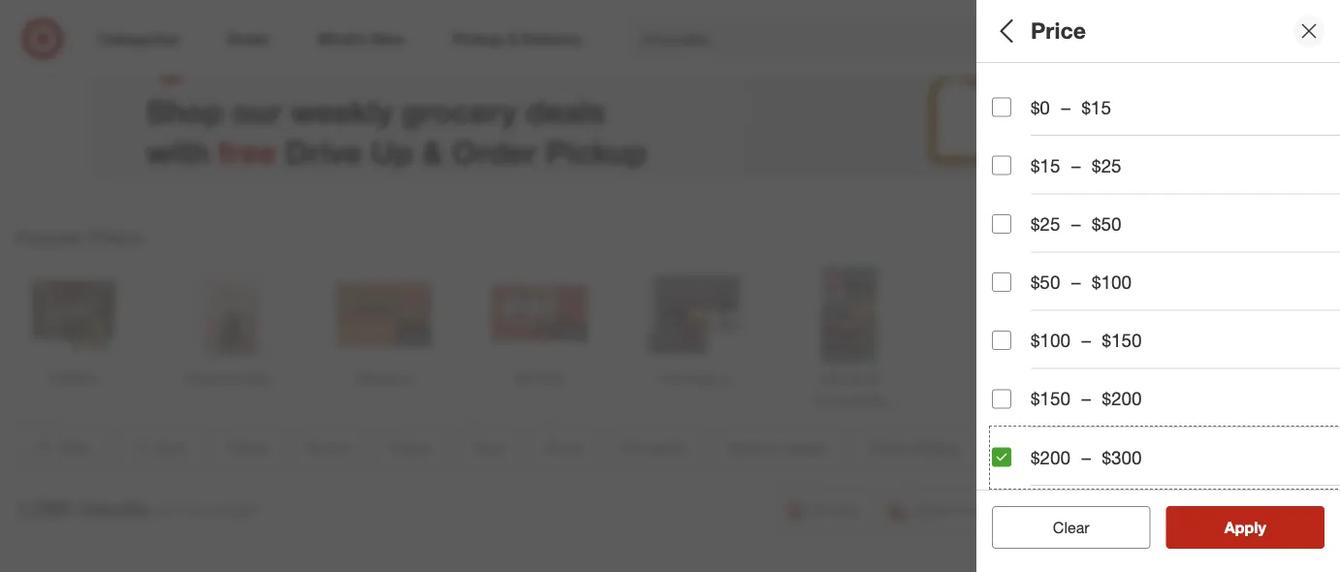 Task type: locate. For each thing, give the bounding box(es) containing it.
candy
[[1147, 305, 1187, 322]]

2 horizontal spatial $200
[[1102, 388, 1142, 410]]

$200
[[992, 373, 1022, 390], [1102, 388, 1142, 410], [1031, 446, 1071, 468]]

$150
[[1102, 329, 1142, 352], [1031, 388, 1071, 410]]

cream;
[[1115, 237, 1159, 254]]

clear inside "button"
[[1043, 518, 1080, 537]]

$15  –  $25
[[1031, 154, 1122, 177]]

1 horizontal spatial &
[[1103, 237, 1111, 254]]

0 horizontal spatial $300
[[1045, 373, 1074, 390]]

3
[[992, 169, 1000, 186]]

for
[[157, 501, 176, 520]]

& inside flavor brownie; cookies & cream; peanut butter; peppermint
[[1103, 237, 1111, 254]]

clear all button
[[992, 506, 1151, 549]]

results right see
[[1237, 518, 1287, 537]]

popular
[[16, 226, 83, 248]]

lindt;
[[1298, 169, 1333, 186]]

$300 down the $100  –  $150 at the right
[[1045, 373, 1074, 390]]

$50
[[1092, 213, 1122, 235], [1031, 271, 1061, 293]]

2 clear from the left
[[1053, 518, 1090, 537]]

brownie;
[[992, 237, 1046, 254]]

1 vertical spatial $150
[[1031, 388, 1071, 410]]

see
[[1204, 518, 1232, 537]]

& right up
[[422, 133, 443, 170]]

1 horizontal spatial $25
[[1092, 154, 1122, 177]]

results
[[78, 495, 150, 522], [1237, 518, 1287, 537]]

t
[[1336, 169, 1340, 186]]

clear left all
[[1043, 518, 1080, 537]]

price for price
[[1031, 17, 1086, 44]]

0 horizontal spatial $150
[[1031, 388, 1071, 410]]

clear inside 'button'
[[1053, 518, 1090, 537]]

occasion
[[992, 423, 1075, 445]]

1 vertical spatial &
[[1103, 237, 1111, 254]]

4 link
[[1278, 17, 1321, 60]]

0 horizontal spatial $50
[[1031, 271, 1061, 293]]

all
[[1084, 518, 1100, 537]]

ghirardelli;
[[1134, 169, 1199, 186]]

$15 right $0
[[1082, 96, 1111, 118]]

results inside button
[[1237, 518, 1287, 537]]

$100  –  $150
[[1031, 329, 1142, 352]]

flavor brownie; cookies & cream; peanut butter; peppermint
[[992, 212, 1325, 254]]

$15
[[1082, 96, 1111, 118], [1031, 154, 1061, 177]]

$200 down the $100  –  $150 at the right
[[1102, 388, 1142, 410]]

$200 down $100  –  $150 option
[[992, 373, 1022, 390]]

$15  –  $25 checkbox
[[992, 156, 1012, 175]]

1 horizontal spatial $50
[[1092, 213, 1122, 235]]

0 vertical spatial $300
[[1045, 373, 1074, 390]]

clear for clear
[[1053, 518, 1090, 537]]

brand 3 musketeers; crunch; ghirardelli; kit kat; kinder; lindt; t
[[992, 144, 1340, 186]]

$200  –  $300
[[1031, 446, 1142, 468]]

occasion button
[[992, 403, 1340, 470]]

0 vertical spatial $15
[[1082, 96, 1111, 118]]

0 vertical spatial price
[[1031, 17, 1086, 44]]

1 vertical spatial price
[[992, 348, 1038, 370]]

0 horizontal spatial &
[[422, 133, 443, 170]]

$25
[[1092, 154, 1122, 177], [1031, 213, 1061, 235]]

$200 down occasion at the bottom right
[[1031, 446, 1071, 468]]

$0  –  $15 checkbox
[[992, 98, 1012, 117]]

4
[[1308, 20, 1313, 32]]

$300 inside 'price $200  –  $300'
[[1045, 373, 1074, 390]]

musketeers;
[[1004, 169, 1078, 186]]

chocolates;
[[1071, 305, 1143, 322]]

1 horizontal spatial $200
[[1031, 446, 1071, 468]]

flavor
[[992, 212, 1046, 234]]

1 vertical spatial $300
[[1102, 446, 1142, 468]]

$100 down the filled
[[1031, 329, 1071, 352]]

results for see
[[1237, 518, 1287, 537]]

$200 for price $200  –  $300
[[992, 373, 1022, 390]]

$200 inside 'price $200  –  $300'
[[992, 373, 1022, 390]]

price inside 'dialog'
[[1031, 17, 1086, 44]]

results left for
[[78, 495, 150, 522]]

$50 up the filled
[[1031, 271, 1061, 293]]

clear down $200  –  $300
[[1053, 518, 1090, 537]]

$15 right the $15  –  $25 option
[[1031, 154, 1061, 177]]

price right all
[[1031, 17, 1086, 44]]

$25 left ghirardelli;
[[1092, 154, 1122, 177]]

0 vertical spatial &
[[422, 133, 443, 170]]

$25  –  $50
[[1031, 213, 1122, 235]]

$200  –  $300 checkbox
[[992, 448, 1012, 467]]

0 horizontal spatial $15
[[1031, 154, 1061, 177]]

$25 up "brownie;"
[[1031, 213, 1061, 235]]

1 horizontal spatial $100
[[1092, 271, 1132, 293]]

$50 up the cream;
[[1092, 213, 1122, 235]]

apply button
[[1166, 506, 1325, 549]]

filled
[[1035, 305, 1067, 322]]

0 vertical spatial $25
[[1092, 154, 1122, 177]]

price up the '$150  –  $200' option
[[992, 348, 1038, 370]]

1 horizontal spatial $300
[[1102, 446, 1142, 468]]

see results
[[1204, 518, 1287, 537]]

$300
[[1045, 373, 1074, 390], [1102, 446, 1142, 468]]

$150 down chocolates;
[[1102, 329, 1142, 352]]

butter;
[[1210, 237, 1251, 254]]

& left the cream;
[[1103, 237, 1111, 254]]

$100
[[1092, 271, 1132, 293], [1031, 329, 1071, 352]]

0 horizontal spatial $100
[[1031, 329, 1071, 352]]

$150 up occasion at the bottom right
[[1031, 388, 1071, 410]]

$150  –  $200 checkbox
[[992, 389, 1012, 409]]

1 vertical spatial $50
[[1031, 271, 1061, 293]]

1 clear from the left
[[1043, 518, 1080, 537]]

0 horizontal spatial results
[[78, 495, 150, 522]]

0 horizontal spatial $25
[[1031, 213, 1061, 235]]

filters
[[1025, 17, 1085, 44]]

0 horizontal spatial $200
[[992, 373, 1022, 390]]

$25  –  $50 checkbox
[[992, 214, 1012, 234]]

$300 down "$150  –  $200"
[[1102, 446, 1142, 468]]

$100 up chocolates;
[[1092, 271, 1132, 293]]

&
[[422, 133, 443, 170], [1103, 237, 1111, 254]]

brand
[[992, 144, 1045, 166]]

barks;
[[992, 305, 1031, 322]]

1 horizontal spatial $15
[[1082, 96, 1111, 118]]

0 vertical spatial $100
[[1092, 271, 1132, 293]]

search
[[1081, 31, 1128, 50]]

1 vertical spatial $100
[[1031, 329, 1071, 352]]

deals
[[992, 83, 1042, 105]]

$0
[[1031, 96, 1050, 118]]

1 horizontal spatial $150
[[1102, 329, 1142, 352]]

1 horizontal spatial results
[[1237, 518, 1287, 537]]

"chocolate"
[[180, 501, 260, 520]]

clear
[[1043, 518, 1080, 537], [1053, 518, 1090, 537]]

bars
[[1190, 305, 1218, 322]]

price
[[1031, 17, 1086, 44], [992, 348, 1038, 370]]

price inside 'price $200  –  $300'
[[992, 348, 1038, 370]]



Task type: vqa. For each thing, say whether or not it's contained in the screenshot.
price $200  –  $300
yes



Task type: describe. For each thing, give the bounding box(es) containing it.
crunch;
[[1082, 169, 1130, 186]]

see results button
[[1166, 506, 1325, 549]]

apply
[[1225, 518, 1266, 537]]

cookies
[[1049, 237, 1099, 254]]

kinder;
[[1251, 169, 1295, 186]]

search button
[[1081, 17, 1128, 64]]

peanut
[[1163, 237, 1206, 254]]

filters
[[88, 226, 143, 248]]

pickup
[[546, 133, 647, 170]]

◎deals
[[146, 31, 310, 85]]

$50  –  $100 checkbox
[[992, 273, 1012, 292]]

$200 for $150  –  $200
[[1102, 388, 1142, 410]]

type
[[992, 280, 1033, 302]]

all filters
[[992, 17, 1085, 44]]

1,090 results for "chocolate"
[[16, 495, 260, 522]]

free
[[218, 133, 276, 170]]

1,090
[[16, 495, 71, 522]]

weekly
[[291, 92, 393, 130]]

$50  –  $100
[[1031, 271, 1132, 293]]

type barks; filled chocolates; candy bars
[[992, 280, 1218, 322]]

grocery
[[402, 92, 517, 130]]

$150  –  $200
[[1031, 388, 1142, 410]]

price for price $200  –  $300
[[992, 348, 1038, 370]]

$300 inside price 'dialog'
[[1102, 446, 1142, 468]]

peppermint
[[1255, 237, 1325, 254]]

& inside ◎deals shop our weekly grocery deals with free drive up & order pickup
[[422, 133, 443, 170]]

clear for clear all
[[1043, 518, 1080, 537]]

1 vertical spatial $15
[[1031, 154, 1061, 177]]

up
[[371, 133, 413, 170]]

kat;
[[1223, 169, 1247, 186]]

order
[[452, 133, 537, 170]]

deals button
[[992, 63, 1340, 131]]

popular filters
[[16, 226, 143, 248]]

results for 1,090
[[78, 495, 150, 522]]

deals
[[526, 92, 606, 130]]

What can we help you find? suggestions appear below search field
[[630, 17, 1095, 60]]

◎deals shop our weekly grocery deals with free drive up & order pickup
[[146, 31, 647, 170]]

$0  –  $15
[[1031, 96, 1111, 118]]

1 vertical spatial $25
[[1031, 213, 1061, 235]]

all
[[992, 17, 1019, 44]]

price $200  –  $300
[[992, 348, 1074, 390]]

$100  –  $150 checkbox
[[992, 331, 1012, 350]]

price dialog
[[977, 0, 1340, 572]]

clear all
[[1043, 518, 1100, 537]]

0 vertical spatial $50
[[1092, 213, 1122, 235]]

clear button
[[992, 506, 1151, 549]]

with
[[146, 133, 210, 170]]

kit
[[1203, 169, 1219, 186]]

all filters dialog
[[977, 0, 1340, 572]]

drive
[[285, 133, 362, 170]]

our
[[232, 92, 282, 130]]

0 vertical spatial $150
[[1102, 329, 1142, 352]]

shop
[[146, 92, 223, 130]]



